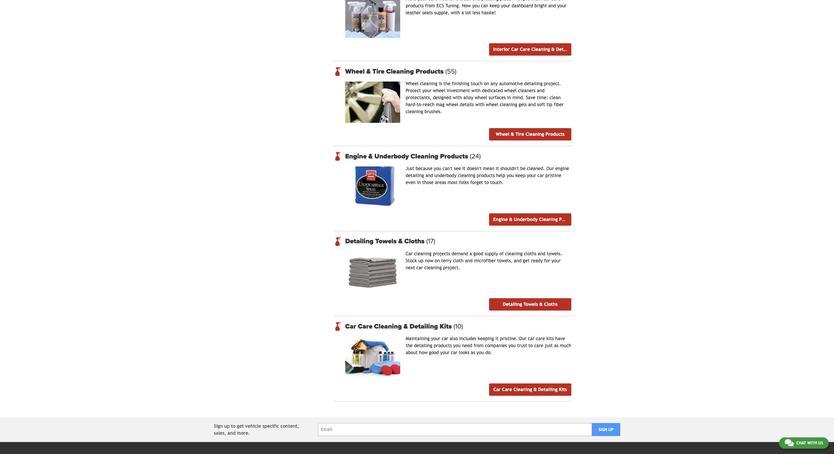 Task type: describe. For each thing, give the bounding box(es) containing it.
save
[[526, 95, 536, 100]]

ready
[[531, 258, 543, 263]]

0 vertical spatial tire
[[373, 67, 385, 75]]

wheel cleaning is the finishing touch on any automotive detailing project. protect your wheel investment with dedicated wheel cleaners and protectants, designed with alloy wheel surfaces in mind. save time: clean hard-to-reach mag wheel details with wheel cleaning gels and soft tip fiber cleaning brushes.
[[406, 81, 564, 114]]

seats
[[422, 10, 433, 15]]

keeping
[[478, 336, 494, 341]]

trust
[[517, 343, 527, 348]]

your inside car cleaning projects demand a good supply of cleaning cloths and towels. stock up now on terry cloth and microfiber towels, and get ready for your next car cleaning project.
[[552, 258, 561, 263]]

products inside just because you can't see it doesn't mean it shouldn't be cleaned. our engine detailing and underbody cleaning products help you keep your car pristine even in those areas most folks forget to touch.
[[477, 173, 495, 178]]

0 vertical spatial wheel & tire cleaning products link
[[345, 67, 571, 75]]

also
[[450, 336, 458, 341]]

with down touch
[[472, 88, 481, 93]]

wheel right mag
[[446, 102, 459, 107]]

cleaning up now
[[414, 251, 432, 256]]

need
[[462, 343, 472, 348]]

just because you can't see it doesn't mean it shouldn't be cleaned. our engine detailing and underbody cleaning products help you keep your car pristine even in those areas most folks forget to touch.
[[406, 166, 569, 185]]

cleaning inside "interior car care cleaning & detailing products" link
[[532, 47, 550, 52]]

mind.
[[513, 95, 525, 100]]

your down place
[[501, 3, 510, 8]]

any
[[491, 81, 498, 86]]

your left looks
[[440, 350, 450, 355]]

car care cleaning & detailing kits for the topmost car care cleaning & detailing kits link
[[345, 323, 454, 331]]

and up time:
[[537, 88, 545, 93]]

projects
[[433, 251, 450, 256]]

stock
[[406, 258, 417, 263]]

1 vertical spatial wheel & tire cleaning products link
[[489, 128, 571, 141]]

finishing
[[452, 81, 470, 86]]

your right maintaining
[[431, 336, 440, 341]]

0 horizontal spatial engine & underbody cleaning products
[[345, 153, 470, 161]]

even
[[406, 180, 416, 185]]

1 vertical spatial care
[[536, 336, 545, 341]]

0 vertical spatial engine
[[345, 153, 367, 161]]

from inside the make your car's interior a clean and pleasing place with premium car care products from ecs tuning. now you can keep your dashboard bright and your leather seats supple, with a lot less hassle!
[[425, 3, 435, 8]]

surfaces
[[489, 95, 506, 100]]

1 horizontal spatial engine
[[493, 217, 508, 222]]

wheel & tire cleaning products thumbnail image image
[[345, 82, 400, 123]]

now
[[462, 3, 471, 8]]

engine
[[555, 166, 569, 171]]

wheel right alloy
[[475, 95, 487, 100]]

with up dashboard
[[513, 0, 522, 1]]

with left the us
[[808, 441, 817, 446]]

it inside maintaining your car also includes keeping it pristine. our car care kits have the detailing products you need from companies you trust to care just as much about how good your car looks as you do.
[[496, 336, 499, 341]]

wheel inside wheel cleaning is the finishing touch on any automotive detailing project. protect your wheel investment with dedicated wheel cleaners and protectants, designed with alloy wheel surfaces in mind. save time: clean hard-to-reach mag wheel details with wheel cleaning gels and soft tip fiber cleaning brushes.
[[406, 81, 419, 86]]

sign up to get vehicle specific content, sales, and more.
[[214, 424, 299, 436]]

you left the do.
[[477, 350, 484, 355]]

sales,
[[214, 431, 226, 436]]

clean inside the make your car's interior a clean and pleasing place with premium car care products from ecs tuning. now you can keep your dashboard bright and your leather seats supple, with a lot less hassle!
[[460, 0, 471, 1]]

reach
[[423, 102, 435, 107]]

0 horizontal spatial detailing towels & cloths
[[345, 238, 426, 246]]

to inside sign up to get vehicle specific content, sales, and more.
[[231, 424, 236, 429]]

products inside the make your car's interior a clean and pleasing place with premium car care products from ecs tuning. now you can keep your dashboard bright and your leather seats supple, with a lot less hassle!
[[406, 3, 424, 8]]

the inside maintaining your car also includes keeping it pristine. our car care kits have the detailing products you need from companies you trust to care just as much about how good your car looks as you do.
[[406, 343, 413, 348]]

car care cleaning & detailing kits for car care cleaning & detailing kits link to the bottom
[[494, 387, 567, 392]]

underbody
[[435, 173, 457, 178]]

tip
[[547, 102, 552, 107]]

time:
[[537, 95, 548, 100]]

up for sign up to get vehicle specific content, sales, and more.
[[224, 424, 230, 429]]

cleaners
[[518, 88, 536, 93]]

1 vertical spatial wheel & tire cleaning products
[[496, 132, 565, 137]]

designed
[[433, 95, 451, 100]]

cleaning up the towels, on the bottom of page
[[505, 251, 523, 256]]

and inside sign up to get vehicle specific content, sales, and more.
[[228, 431, 236, 436]]

just
[[406, 166, 414, 171]]

and right bright
[[549, 3, 556, 8]]

engine & underbody cleaning products thumbnail image image
[[345, 167, 400, 208]]

1 vertical spatial car care cleaning & detailing kits link
[[489, 384, 571, 396]]

to-
[[417, 102, 423, 107]]

investment
[[447, 88, 470, 93]]

you down shouldn't on the top of page
[[507, 173, 514, 178]]

cloths
[[524, 251, 537, 256]]

from inside maintaining your car also includes keeping it pristine. our car care kits have the detailing products you need from companies you trust to care just as much about how good your car looks as you do.
[[474, 343, 484, 348]]

premium
[[523, 0, 542, 1]]

care for the topmost car care cleaning & detailing kits link
[[358, 323, 373, 331]]

much
[[560, 343, 571, 348]]

1 horizontal spatial underbody
[[514, 217, 538, 222]]

details
[[460, 102, 474, 107]]

and right the cloth
[[465, 258, 473, 263]]

have
[[555, 336, 565, 341]]

your left car's
[[418, 0, 427, 1]]

1 vertical spatial detailing towels & cloths link
[[489, 299, 571, 311]]

and up less
[[473, 0, 480, 1]]

0 horizontal spatial as
[[471, 350, 475, 355]]

more.
[[237, 431, 250, 436]]

detailing towels & cloths thumbnail image image
[[345, 252, 400, 293]]

cleaning inside just because you can't see it doesn't mean it shouldn't be cleaned. our engine detailing and underbody cleaning products help you keep your car pristine even in those areas most folks forget to touch.
[[458, 173, 475, 178]]

vehicle
[[245, 424, 261, 429]]

0 horizontal spatial wheel & tire cleaning products
[[345, 67, 445, 75]]

wheel down automotive
[[504, 88, 517, 93]]

ecs
[[437, 3, 444, 8]]

products inside maintaining your car also includes keeping it pristine. our car care kits have the detailing products you need from companies you trust to care just as much about how good your car looks as you do.
[[434, 343, 452, 348]]

a for demand
[[470, 251, 472, 256]]

0 vertical spatial detailing towels & cloths link
[[345, 238, 571, 246]]

good inside car cleaning projects demand a good supply of cleaning cloths and towels. stock up now on terry cloth and microfiber towels, and get ready for your next car cleaning project.
[[474, 251, 484, 256]]

your right bright
[[558, 3, 567, 8]]

with down investment in the top right of the page
[[453, 95, 462, 100]]

1 vertical spatial kits
[[559, 387, 567, 392]]

now
[[425, 258, 434, 263]]

good inside maintaining your car also includes keeping it pristine. our car care kits have the detailing products you need from companies you trust to care just as much about how good your car looks as you do.
[[429, 350, 439, 355]]

bright
[[535, 3, 547, 8]]

1 horizontal spatial tire
[[516, 132, 524, 137]]

maintaining your car also includes keeping it pristine. our car care kits have the detailing products you need from companies you trust to care just as much about how good your car looks as you do.
[[406, 336, 571, 355]]

interior
[[439, 0, 455, 1]]

1 vertical spatial detailing towels & cloths
[[503, 302, 558, 307]]

areas
[[435, 180, 446, 185]]

1 vertical spatial engine & underbody cleaning products link
[[489, 213, 578, 226]]

touch
[[471, 81, 483, 86]]

2 horizontal spatial care
[[520, 47, 530, 52]]

maintaining
[[406, 336, 430, 341]]

our inside maintaining your car also includes keeping it pristine. our car care kits have the detailing products you need from companies you trust to care just as much about how good your car looks as you do.
[[519, 336, 527, 341]]

sign up
[[599, 428, 614, 432]]

wheel down is
[[433, 88, 445, 93]]

0 vertical spatial underbody
[[375, 153, 409, 161]]

automotive
[[499, 81, 523, 86]]

mean
[[483, 166, 494, 171]]

leather
[[406, 10, 421, 15]]

car left looks
[[451, 350, 458, 355]]

cleaning down now
[[424, 265, 442, 270]]

it up "help"
[[496, 166, 499, 171]]

car's
[[428, 0, 438, 1]]

those
[[422, 180, 434, 185]]

0 vertical spatial car care cleaning & detailing kits link
[[345, 323, 571, 331]]

1 horizontal spatial towels
[[524, 302, 538, 307]]

towels.
[[547, 251, 562, 256]]

of
[[500, 251, 504, 256]]

chat with us link
[[779, 438, 829, 449]]

chat
[[797, 441, 806, 446]]

how
[[419, 350, 428, 355]]

protectants,
[[406, 95, 432, 100]]

be
[[520, 166, 526, 171]]

keep inside the make your car's interior a clean and pleasing place with premium car care products from ecs tuning. now you can keep your dashboard bright and your leather seats supple, with a lot less hassle!
[[490, 3, 500, 8]]

demand
[[452, 251, 468, 256]]

dedicated
[[482, 88, 503, 93]]

on inside wheel cleaning is the finishing touch on any automotive detailing project. protect your wheel investment with dedicated wheel cleaners and protectants, designed with alloy wheel surfaces in mind. save time: clean hard-to-reach mag wheel details with wheel cleaning gels and soft tip fiber cleaning brushes.
[[484, 81, 489, 86]]

fiber
[[554, 102, 564, 107]]

1 horizontal spatial as
[[554, 343, 559, 348]]

cleaning left is
[[420, 81, 438, 86]]

keep inside just because you can't see it doesn't mean it shouldn't be cleaned. our engine detailing and underbody cleaning products help you keep your car pristine even in those areas most folks forget to touch.
[[516, 173, 526, 178]]

soft
[[537, 102, 545, 107]]

companies
[[485, 343, 507, 348]]

pristine.
[[500, 336, 518, 341]]

wheel down surfaces
[[486, 102, 498, 107]]

care for car care cleaning & detailing kits link to the bottom
[[502, 387, 512, 392]]

just
[[545, 343, 553, 348]]

most
[[448, 180, 458, 185]]



Task type: vqa. For each thing, say whether or not it's contained in the screenshot.
your within the Car cleaning projects demand a good supply of cleaning cloths and towels. Stock up now on terry cloth and microfiber towels, and get ready for your next car cleaning project.
yes



Task type: locate. For each thing, give the bounding box(es) containing it.
1 vertical spatial to
[[529, 343, 533, 348]]

your inside just because you can't see it doesn't mean it shouldn't be cleaned. our engine detailing and underbody cleaning products help you keep your car pristine even in those areas most folks forget to touch.
[[527, 173, 536, 178]]

protect
[[406, 88, 421, 93]]

the inside wheel cleaning is the finishing touch on any automotive detailing project. protect your wheel investment with dedicated wheel cleaners and protectants, designed with alloy wheel surfaces in mind. save time: clean hard-to-reach mag wheel details with wheel cleaning gels and soft tip fiber cleaning brushes.
[[444, 81, 451, 86]]

help
[[496, 173, 505, 178]]

up
[[418, 258, 424, 263], [224, 424, 230, 429], [609, 428, 614, 432]]

it right see
[[462, 166, 466, 171]]

with
[[513, 0, 522, 1], [451, 10, 460, 15], [472, 88, 481, 93], [453, 95, 462, 100], [475, 102, 485, 107], [808, 441, 817, 446]]

products
[[406, 3, 424, 8], [477, 173, 495, 178], [434, 343, 452, 348]]

and right sales,
[[228, 431, 236, 436]]

to left vehicle
[[231, 424, 236, 429]]

1 vertical spatial detailing
[[406, 173, 424, 178]]

care left the just
[[534, 343, 544, 348]]

0 vertical spatial from
[[425, 3, 435, 8]]

0 vertical spatial detailing
[[524, 81, 543, 86]]

0 horizontal spatial clean
[[460, 0, 471, 1]]

our up trust
[[519, 336, 527, 341]]

touch.
[[490, 180, 504, 185]]

1 horizontal spatial in
[[507, 95, 511, 100]]

our inside just because you can't see it doesn't mean it shouldn't be cleaned. our engine detailing and underbody cleaning products help you keep your car pristine even in those areas most folks forget to touch.
[[546, 166, 554, 171]]

you down 'pristine.'
[[509, 343, 516, 348]]

wheel & tire cleaning products link
[[345, 67, 571, 75], [489, 128, 571, 141]]

content,
[[281, 424, 299, 429]]

car
[[511, 47, 519, 52], [406, 251, 413, 256], [345, 323, 356, 331], [494, 387, 501, 392]]

1 vertical spatial in
[[417, 180, 421, 185]]

project. inside wheel cleaning is the finishing touch on any automotive detailing project. protect your wheel investment with dedicated wheel cleaners and protectants, designed with alloy wheel surfaces in mind. save time: clean hard-to-reach mag wheel details with wheel cleaning gels and soft tip fiber cleaning brushes.
[[544, 81, 561, 86]]

for
[[544, 258, 550, 263]]

you down also
[[453, 343, 461, 348]]

hassle!
[[482, 10, 496, 15]]

keep down the be
[[516, 173, 526, 178]]

car left kits
[[528, 336, 535, 341]]

get inside sign up to get vehicle specific content, sales, and more.
[[237, 424, 244, 429]]

in inside just because you can't see it doesn't mean it shouldn't be cleaned. our engine detailing and underbody cleaning products help you keep your car pristine even in those areas most folks forget to touch.
[[417, 180, 421, 185]]

on left any on the top right
[[484, 81, 489, 86]]

1 horizontal spatial engine & underbody cleaning products
[[493, 217, 578, 222]]

2 horizontal spatial up
[[609, 428, 614, 432]]

tire up wheel & tire cleaning products thumbnail image
[[373, 67, 385, 75]]

to inside just because you can't see it doesn't mean it shouldn't be cleaned. our engine detailing and underbody cleaning products help you keep your car pristine even in those areas most folks forget to touch.
[[485, 180, 489, 185]]

1 vertical spatial care
[[358, 323, 373, 331]]

products down also
[[434, 343, 452, 348]]

cleaning inside engine & underbody cleaning products link
[[539, 217, 558, 222]]

gels
[[519, 102, 527, 107]]

detailing up the cleaners
[[524, 81, 543, 86]]

1 vertical spatial a
[[462, 10, 464, 15]]

0 horizontal spatial the
[[406, 343, 413, 348]]

1 horizontal spatial clean
[[550, 95, 561, 100]]

0 horizontal spatial project.
[[443, 265, 460, 270]]

to right trust
[[529, 343, 533, 348]]

detailing for detailing
[[414, 343, 432, 348]]

0 horizontal spatial care
[[358, 323, 373, 331]]

you up less
[[472, 3, 480, 8]]

category navigation element
[[263, 0, 322, 0]]

folks
[[459, 180, 469, 185]]

1 horizontal spatial wheel
[[406, 81, 419, 86]]

do.
[[485, 350, 492, 355]]

lot
[[465, 10, 471, 15]]

0 vertical spatial care
[[520, 47, 530, 52]]

project. inside car cleaning projects demand a good supply of cleaning cloths and towels. stock up now on terry cloth and microfiber towels, and get ready for your next car cleaning project.
[[443, 265, 460, 270]]

interior car care cleaning & detailing products thumbnail image image
[[345, 0, 400, 38]]

interior
[[493, 47, 510, 52]]

0 horizontal spatial engine
[[345, 153, 367, 161]]

1 horizontal spatial cloths
[[544, 302, 558, 307]]

from down car's
[[425, 3, 435, 8]]

towels,
[[497, 258, 513, 263]]

from
[[425, 3, 435, 8], [474, 343, 484, 348]]

wheel & tire cleaning products link up finishing
[[345, 67, 571, 75]]

0 vertical spatial a
[[456, 0, 459, 1]]

care left kits
[[536, 336, 545, 341]]

project. down terry
[[443, 265, 460, 270]]

detailing
[[556, 47, 576, 52], [345, 238, 374, 246], [503, 302, 522, 307], [410, 323, 438, 331], [538, 387, 558, 392]]

car inside just because you can't see it doesn't mean it shouldn't be cleaned. our engine detailing and underbody cleaning products help you keep your car pristine even in those areas most folks forget to touch.
[[538, 173, 544, 178]]

because
[[416, 166, 433, 171]]

to right forget
[[485, 180, 489, 185]]

our
[[546, 166, 554, 171], [519, 336, 527, 341]]

a inside car cleaning projects demand a good supply of cleaning cloths and towels. stock up now on terry cloth and microfiber towels, and get ready for your next car cleaning project.
[[470, 251, 472, 256]]

with right details
[[475, 102, 485, 107]]

0 horizontal spatial to
[[231, 424, 236, 429]]

&
[[552, 47, 555, 52], [366, 67, 371, 75], [511, 132, 514, 137], [368, 153, 373, 161], [509, 217, 513, 222], [398, 238, 403, 246], [540, 302, 543, 307], [404, 323, 408, 331], [534, 387, 537, 392]]

underbody
[[375, 153, 409, 161], [514, 217, 538, 222]]

0 vertical spatial engine & underbody cleaning products
[[345, 153, 470, 161]]

0 vertical spatial clean
[[460, 0, 471, 1]]

wheel & tire cleaning products up protect at top
[[345, 67, 445, 75]]

0 vertical spatial care
[[551, 0, 560, 1]]

car
[[543, 0, 550, 1], [538, 173, 544, 178], [416, 265, 423, 270], [442, 336, 448, 341], [528, 336, 535, 341], [451, 350, 458, 355]]

less
[[473, 10, 480, 15]]

0 vertical spatial detailing towels & cloths
[[345, 238, 426, 246]]

0 vertical spatial project.
[[544, 81, 561, 86]]

project. up time:
[[544, 81, 561, 86]]

cleaned.
[[527, 166, 545, 171]]

clean
[[460, 0, 471, 1], [550, 95, 561, 100]]

1 horizontal spatial sign
[[599, 428, 607, 432]]

supply
[[485, 251, 498, 256]]

0 horizontal spatial up
[[224, 424, 230, 429]]

1 vertical spatial underbody
[[514, 217, 538, 222]]

1 horizontal spatial keep
[[516, 173, 526, 178]]

cleaning up folks
[[458, 173, 475, 178]]

a right "demand"
[[470, 251, 472, 256]]

detailing inside wheel cleaning is the finishing touch on any automotive detailing project. protect your wheel investment with dedicated wheel cleaners and protectants, designed with alloy wheel surfaces in mind. save time: clean hard-to-reach mag wheel details with wheel cleaning gels and soft tip fiber cleaning brushes.
[[524, 81, 543, 86]]

clean up the now
[[460, 0, 471, 1]]

microfiber
[[474, 258, 496, 263]]

our up pristine at the top right of the page
[[546, 166, 554, 171]]

car cleaning projects demand a good supply of cleaning cloths and towels. stock up now on terry cloth and microfiber towels, and get ready for your next car cleaning project.
[[406, 251, 562, 270]]

your down the towels.
[[552, 258, 561, 263]]

as right the just
[[554, 343, 559, 348]]

sign up button
[[592, 423, 620, 436]]

project.
[[544, 81, 561, 86], [443, 265, 460, 270]]

it up companies
[[496, 336, 499, 341]]

sign
[[214, 424, 223, 429], [599, 428, 607, 432]]

car care cleaning & detailing kits thumbnail image image
[[345, 337, 400, 378]]

car right next
[[416, 265, 423, 270]]

0 vertical spatial keep
[[490, 3, 500, 8]]

includes
[[459, 336, 477, 341]]

2 vertical spatial detailing
[[414, 343, 432, 348]]

from down keeping
[[474, 343, 484, 348]]

1 vertical spatial from
[[474, 343, 484, 348]]

and inside just because you can't see it doesn't mean it shouldn't be cleaned. our engine detailing and underbody cleaning products help you keep your car pristine even in those areas most folks forget to touch.
[[426, 173, 433, 178]]

in
[[507, 95, 511, 100], [417, 180, 421, 185]]

wheel & tire cleaning products down gels
[[496, 132, 565, 137]]

and up those
[[426, 173, 433, 178]]

car left also
[[442, 336, 448, 341]]

1 vertical spatial as
[[471, 350, 475, 355]]

0 vertical spatial good
[[474, 251, 484, 256]]

0 horizontal spatial on
[[435, 258, 440, 263]]

2 horizontal spatial products
[[477, 173, 495, 178]]

and
[[473, 0, 480, 1], [549, 3, 556, 8], [537, 88, 545, 93], [528, 102, 536, 107], [426, 173, 433, 178], [538, 251, 546, 256], [465, 258, 473, 263], [514, 258, 522, 263], [228, 431, 236, 436]]

the right is
[[444, 81, 451, 86]]

1 horizontal spatial wheel & tire cleaning products
[[496, 132, 565, 137]]

mag
[[436, 102, 445, 107]]

can't
[[443, 166, 453, 171]]

to inside maintaining your car also includes keeping it pristine. our car care kits have the detailing products you need from companies you trust to care just as much about how good your car looks as you do.
[[529, 343, 533, 348]]

car up bright
[[543, 0, 550, 1]]

0 horizontal spatial keep
[[490, 3, 500, 8]]

1 vertical spatial wheel
[[406, 81, 419, 86]]

0 horizontal spatial our
[[519, 336, 527, 341]]

get up the more.
[[237, 424, 244, 429]]

0 horizontal spatial in
[[417, 180, 421, 185]]

0 horizontal spatial tire
[[373, 67, 385, 75]]

shouldn't
[[500, 166, 519, 171]]

up inside car cleaning projects demand a good supply of cleaning cloths and towels. stock up now on terry cloth and microfiber towels, and get ready for your next car cleaning project.
[[418, 258, 424, 263]]

0 horizontal spatial cloths
[[404, 238, 425, 246]]

wheel & tire cleaning products
[[345, 67, 445, 75], [496, 132, 565, 137]]

1 horizontal spatial on
[[484, 81, 489, 86]]

0 vertical spatial engine & underbody cleaning products link
[[345, 153, 571, 161]]

detailing towels & cloths link
[[345, 238, 571, 246], [489, 299, 571, 311]]

you inside the make your car's interior a clean and pleasing place with premium car care products from ecs tuning. now you can keep your dashboard bright and your leather seats supple, with a lot less hassle!
[[472, 3, 480, 8]]

alloy
[[463, 95, 473, 100]]

specific
[[262, 424, 279, 429]]

1 vertical spatial tire
[[516, 132, 524, 137]]

a for interior
[[456, 0, 459, 1]]

your down cleaned.
[[527, 173, 536, 178]]

sign inside sign up to get vehicle specific content, sales, and more.
[[214, 424, 223, 429]]

0 vertical spatial cloths
[[404, 238, 425, 246]]

get down cloths
[[523, 258, 530, 263]]

0 vertical spatial kits
[[440, 323, 452, 331]]

on down 'projects'
[[435, 258, 440, 263]]

0 horizontal spatial underbody
[[375, 153, 409, 161]]

1 horizontal spatial get
[[523, 258, 530, 263]]

1 vertical spatial towels
[[524, 302, 538, 307]]

detailing up how
[[414, 343, 432, 348]]

good right how
[[429, 350, 439, 355]]

2 vertical spatial a
[[470, 251, 472, 256]]

2 vertical spatial to
[[231, 424, 236, 429]]

get
[[523, 258, 530, 263], [237, 424, 244, 429]]

you left can't
[[434, 166, 441, 171]]

a left lot
[[462, 10, 464, 15]]

detailing
[[524, 81, 543, 86], [406, 173, 424, 178], [414, 343, 432, 348]]

0 horizontal spatial wheel
[[345, 67, 365, 75]]

0 vertical spatial in
[[507, 95, 511, 100]]

us
[[819, 441, 823, 446]]

cleaning inside car care cleaning & detailing kits link
[[514, 387, 532, 392]]

good up microfiber on the bottom of the page
[[474, 251, 484, 256]]

your inside wheel cleaning is the finishing touch on any automotive detailing project. protect your wheel investment with dedicated wheel cleaners and protectants, designed with alloy wheel surfaces in mind. save time: clean hard-to-reach mag wheel details with wheel cleaning gels and soft tip fiber cleaning brushes.
[[422, 88, 432, 93]]

0 vertical spatial products
[[406, 3, 424, 8]]

0 vertical spatial get
[[523, 258, 530, 263]]

is
[[439, 81, 442, 86]]

good
[[474, 251, 484, 256], [429, 350, 439, 355]]

in left mind.
[[507, 95, 511, 100]]

place
[[500, 0, 511, 1]]

1 horizontal spatial car care cleaning & detailing kits
[[494, 387, 567, 392]]

2 horizontal spatial a
[[470, 251, 472, 256]]

doesn't
[[467, 166, 482, 171]]

2 vertical spatial wheel
[[496, 132, 510, 137]]

tuning.
[[445, 3, 461, 8]]

2 vertical spatial care
[[534, 343, 544, 348]]

care
[[551, 0, 560, 1], [536, 336, 545, 341], [534, 343, 544, 348]]

0 vertical spatial towels
[[375, 238, 397, 246]]

as
[[554, 343, 559, 348], [471, 350, 475, 355]]

0 vertical spatial our
[[546, 166, 554, 171]]

1 vertical spatial engine & underbody cleaning products
[[493, 217, 578, 222]]

0 vertical spatial wheel
[[345, 67, 365, 75]]

make your car's interior a clean and pleasing place with premium car care products from ecs tuning. now you can keep your dashboard bright and your leather seats supple, with a lot less hassle!
[[406, 0, 567, 15]]

clean up fiber
[[550, 95, 561, 100]]

0 vertical spatial as
[[554, 343, 559, 348]]

1 horizontal spatial to
[[485, 180, 489, 185]]

1 vertical spatial project.
[[443, 265, 460, 270]]

terry
[[441, 258, 452, 263]]

up inside sign up to get vehicle specific content, sales, and more.
[[224, 424, 230, 429]]

sign for sign up to get vehicle specific content, sales, and more.
[[214, 424, 223, 429]]

0 vertical spatial wheel & tire cleaning products
[[345, 67, 445, 75]]

cloth
[[453, 258, 464, 263]]

car down cleaned.
[[538, 173, 544, 178]]

with down tuning.
[[451, 10, 460, 15]]

1 vertical spatial engine
[[493, 217, 508, 222]]

0 horizontal spatial car care cleaning & detailing kits
[[345, 323, 454, 331]]

and up ready
[[538, 251, 546, 256]]

1 vertical spatial good
[[429, 350, 439, 355]]

about
[[406, 350, 418, 355]]

interior car care cleaning & detailing products link
[[489, 43, 596, 56]]

0 vertical spatial on
[[484, 81, 489, 86]]

tire down gels
[[516, 132, 524, 137]]

make
[[406, 0, 416, 1]]

comments image
[[785, 439, 794, 447]]

detailing inside just because you can't see it doesn't mean it shouldn't be cleaned. our engine detailing and underbody cleaning products help you keep your car pristine even in those areas most folks forget to touch.
[[406, 173, 424, 178]]

you
[[472, 3, 480, 8], [434, 166, 441, 171], [507, 173, 514, 178], [453, 343, 461, 348], [509, 343, 516, 348], [477, 350, 484, 355]]

1 vertical spatial keep
[[516, 173, 526, 178]]

0 horizontal spatial from
[[425, 3, 435, 8]]

care inside the make your car's interior a clean and pleasing place with premium car care products from ecs tuning. now you can keep your dashboard bright and your leather seats supple, with a lot less hassle!
[[551, 0, 560, 1]]

a up tuning.
[[456, 0, 459, 1]]

dashboard
[[512, 3, 533, 8]]

products down 'make' at the top left
[[406, 3, 424, 8]]

2 horizontal spatial wheel
[[496, 132, 510, 137]]

1 horizontal spatial our
[[546, 166, 554, 171]]

in for engine & underbody cleaning products
[[417, 180, 421, 185]]

kits
[[440, 323, 452, 331], [559, 387, 567, 392]]

wheel & tire cleaning products link down gels
[[489, 128, 571, 141]]

0 horizontal spatial sign
[[214, 424, 223, 429]]

1 horizontal spatial a
[[462, 10, 464, 15]]

car inside car cleaning projects demand a good supply of cleaning cloths and towels. stock up now on terry cloth and microfiber towels, and get ready for your next car cleaning project.
[[416, 265, 423, 270]]

the up about
[[406, 343, 413, 348]]

1 vertical spatial get
[[237, 424, 244, 429]]

detailing up even
[[406, 173, 424, 178]]

cloths
[[404, 238, 425, 246], [544, 302, 558, 307]]

car inside car cleaning projects demand a good supply of cleaning cloths and towels. stock up now on terry cloth and microfiber towels, and get ready for your next car cleaning project.
[[406, 251, 413, 256]]

a
[[456, 0, 459, 1], [462, 10, 464, 15], [470, 251, 472, 256]]

your
[[418, 0, 427, 1], [501, 3, 510, 8], [558, 3, 567, 8], [422, 88, 432, 93], [527, 173, 536, 178], [552, 258, 561, 263], [431, 336, 440, 341], [440, 350, 450, 355]]

Email email field
[[318, 423, 592, 436]]

products
[[577, 47, 596, 52], [416, 67, 444, 75], [546, 132, 565, 137], [440, 153, 468, 161], [559, 217, 578, 222]]

clean inside wheel cleaning is the finishing touch on any automotive detailing project. protect your wheel investment with dedicated wheel cleaners and protectants, designed with alloy wheel surfaces in mind. save time: clean hard-to-reach mag wheel details with wheel cleaning gels and soft tip fiber cleaning brushes.
[[550, 95, 561, 100]]

detailing inside maintaining your car also includes keeping it pristine. our car care kits have the detailing products you need from companies you trust to care just as much about how good your car looks as you do.
[[414, 343, 432, 348]]

car care cleaning & detailing kits
[[345, 323, 454, 331], [494, 387, 567, 392]]

pristine
[[546, 173, 561, 178]]

and right the towels, on the bottom of page
[[514, 258, 522, 263]]

0 vertical spatial the
[[444, 81, 451, 86]]

1 horizontal spatial kits
[[559, 387, 567, 392]]

get inside car cleaning projects demand a good supply of cleaning cloths and towels. stock up now on terry cloth and microfiber towels, and get ready for your next car cleaning project.
[[523, 258, 530, 263]]

cleaning down mind.
[[500, 102, 517, 107]]

0 vertical spatial car care cleaning & detailing kits
[[345, 323, 454, 331]]

looks
[[459, 350, 470, 355]]

up for sign up
[[609, 428, 614, 432]]

detailing for products
[[406, 173, 424, 178]]

car inside the make your car's interior a clean and pleasing place with premium car care products from ecs tuning. now you can keep your dashboard bright and your leather seats supple, with a lot less hassle!
[[543, 0, 550, 1]]

keep
[[490, 3, 500, 8], [516, 173, 526, 178]]

sign for sign up
[[599, 428, 607, 432]]

care right premium
[[551, 0, 560, 1]]

interior car care cleaning & detailing products
[[493, 47, 596, 52]]

supple,
[[434, 10, 450, 15]]

hard-
[[406, 102, 417, 107]]

on
[[484, 81, 489, 86], [435, 258, 440, 263]]

in inside wheel cleaning is the finishing touch on any automotive detailing project. protect your wheel investment with dedicated wheel cleaners and protectants, designed with alloy wheel surfaces in mind. save time: clean hard-to-reach mag wheel details with wheel cleaning gels and soft tip fiber cleaning brushes.
[[507, 95, 511, 100]]

and down save
[[528, 102, 536, 107]]

can
[[481, 3, 488, 8]]

1 horizontal spatial project.
[[544, 81, 561, 86]]

cleaning down hard-
[[406, 109, 423, 114]]

your up protectants,
[[422, 88, 432, 93]]

as right looks
[[471, 350, 475, 355]]

up inside button
[[609, 428, 614, 432]]

in right even
[[417, 180, 421, 185]]

products down mean
[[477, 173, 495, 178]]

keep down pleasing
[[490, 3, 500, 8]]

sign inside button
[[599, 428, 607, 432]]

see
[[454, 166, 461, 171]]

on inside car cleaning projects demand a good supply of cleaning cloths and towels. stock up now on terry cloth and microfiber towels, and get ready for your next car cleaning project.
[[435, 258, 440, 263]]

2 vertical spatial products
[[434, 343, 452, 348]]

in for wheel & tire cleaning products
[[507, 95, 511, 100]]

0 horizontal spatial products
[[406, 3, 424, 8]]



